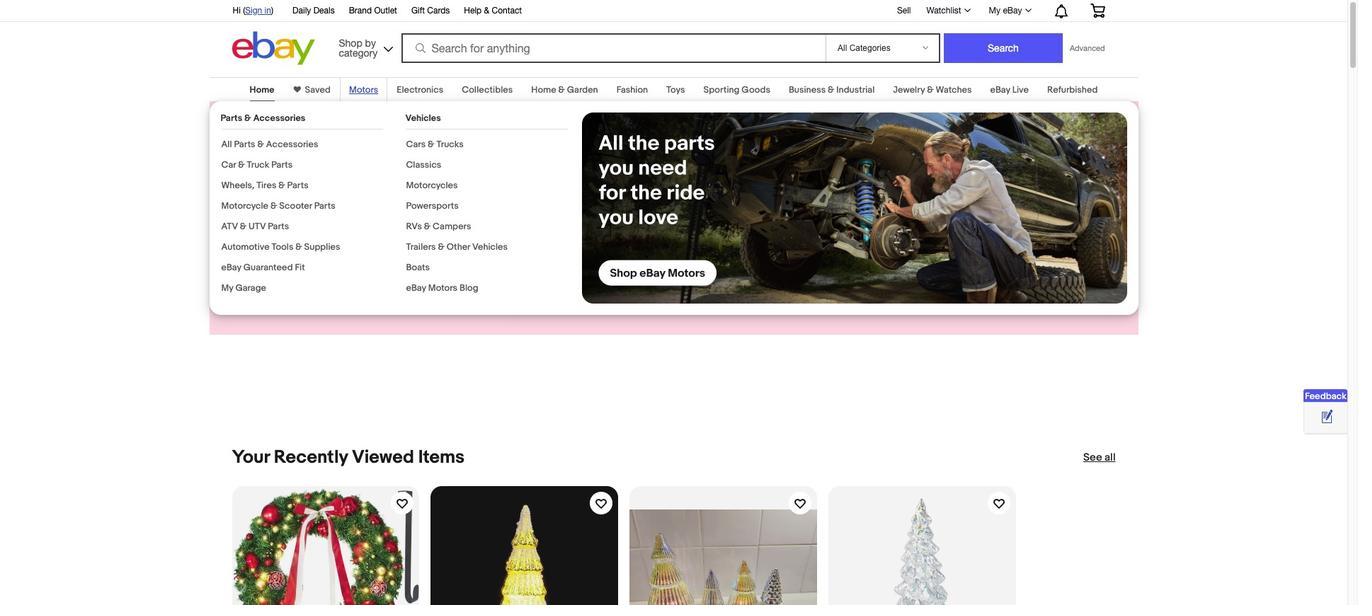 Task type: locate. For each thing, give the bounding box(es) containing it.
2 home from the left
[[532, 84, 557, 96]]

sell link
[[891, 5, 918, 15]]

0 vertical spatial vehicles
[[406, 113, 441, 124]]

brand inside account 'navigation'
[[349, 6, 372, 16]]

0 horizontal spatial motors
[[349, 84, 379, 96]]

1 vertical spatial outlet
[[363, 145, 442, 178]]

vehicles
[[406, 113, 441, 124], [472, 242, 508, 253]]

0 horizontal spatial vehicles
[[406, 113, 441, 124]]

Search for anything text field
[[403, 35, 823, 62]]

my left garage
[[221, 283, 233, 294]]

my right watchlist link
[[989, 6, 1001, 16]]

tires
[[257, 180, 277, 191]]

0 vertical spatial outlet
[[374, 6, 397, 16]]

jewelry
[[893, 84, 925, 96]]

0 vertical spatial brand
[[349, 6, 372, 16]]

cards
[[427, 6, 450, 16]]

vehicles element
[[406, 113, 568, 303]]

accessories
[[253, 113, 306, 124], [266, 139, 318, 150]]

1 horizontal spatial in
[[404, 185, 415, 200]]

parts & accessories
[[221, 113, 306, 124]]

ebay inside vehicles element
[[406, 283, 426, 294]]

home
[[250, 84, 275, 96], [532, 84, 557, 96]]

shop up ebay guaranteed fit link
[[245, 242, 273, 256]]

&
[[484, 6, 490, 16], [559, 84, 565, 96], [828, 84, 835, 96], [927, 84, 934, 96], [244, 113, 251, 124], [257, 139, 264, 150], [428, 139, 435, 150], [238, 159, 245, 171], [279, 180, 285, 191], [271, 200, 277, 212], [240, 221, 247, 232], [424, 221, 431, 232], [296, 242, 302, 253], [438, 242, 445, 253]]

in inside up to 50% off at the brand outlet big savings on top brands, all in one place.
[[404, 185, 415, 200]]

ebay left live
[[991, 84, 1011, 96]]

0 horizontal spatial shop
[[245, 242, 273, 256]]

champion image
[[511, 111, 713, 326]]

1 vertical spatial all
[[1105, 451, 1116, 465]]

motorcycles
[[406, 180, 458, 191]]

trailers & other vehicles link
[[406, 242, 508, 253]]

parts
[[221, 113, 242, 124], [234, 139, 255, 150], [272, 159, 293, 171], [287, 180, 309, 191], [314, 200, 336, 212], [268, 221, 289, 232]]

1 vertical spatial motors
[[428, 283, 458, 294]]

accessories up all parts & accessories
[[253, 113, 306, 124]]

1 horizontal spatial my
[[989, 6, 1001, 16]]

brand up top
[[283, 145, 357, 178]]

& right business
[[828, 84, 835, 96]]

50%
[[305, 112, 364, 145]]

0 horizontal spatial home
[[250, 84, 275, 96]]

shop inside shop by category
[[339, 37, 362, 49]]

rvs
[[406, 221, 422, 232]]

ebay live
[[991, 84, 1029, 96]]

classics link
[[406, 159, 442, 171]]

wheels,
[[221, 180, 255, 191]]

my for my ebay
[[989, 6, 1001, 16]]

my inside account 'navigation'
[[989, 6, 1001, 16]]

None submit
[[944, 33, 1063, 63]]

1 horizontal spatial motors
[[428, 283, 458, 294]]

shop left by on the left of page
[[339, 37, 362, 49]]

sell
[[897, 5, 911, 15]]

ebay for ebay live
[[991, 84, 1011, 96]]

motorcycle
[[221, 200, 268, 212]]

1 horizontal spatial all
[[1105, 451, 1116, 465]]

collectibles
[[462, 84, 513, 96]]

& for cars & trucks
[[428, 139, 435, 150]]

now
[[276, 242, 299, 256]]

my garage link
[[221, 283, 266, 294]]

home & garden
[[532, 84, 598, 96]]

(
[[243, 6, 245, 16]]

& right tools
[[296, 242, 302, 253]]

garage
[[235, 283, 266, 294]]

fashion
[[617, 84, 648, 96]]

home up the parts & accessories
[[250, 84, 275, 96]]

top
[[319, 185, 339, 200]]

1 vertical spatial brand
[[283, 145, 357, 178]]

sporting goods
[[704, 84, 771, 96]]

& for car & truck parts
[[238, 159, 245, 171]]

shop by category
[[339, 37, 378, 58]]

home left garden
[[532, 84, 557, 96]]

my inside parts & accessories element
[[221, 283, 233, 294]]

)
[[271, 6, 273, 16]]

0 vertical spatial my
[[989, 6, 1001, 16]]

feedback
[[1306, 391, 1347, 402]]

accessories down the parts & accessories
[[266, 139, 318, 150]]

motorcycles link
[[406, 180, 458, 191]]

ebay down boats
[[406, 283, 426, 294]]

your recently viewed items
[[232, 447, 465, 469]]

vehicles up cars
[[406, 113, 441, 124]]

ebay
[[1003, 6, 1023, 16], [991, 84, 1011, 96], [221, 262, 241, 273], [406, 283, 426, 294]]

goods
[[742, 84, 771, 96]]

0 vertical spatial shop
[[339, 37, 362, 49]]

utv
[[249, 221, 266, 232]]

& up all parts & accessories link
[[244, 113, 251, 124]]

home for home & garden
[[532, 84, 557, 96]]

in inside account 'navigation'
[[265, 6, 271, 16]]

0 horizontal spatial my
[[221, 283, 233, 294]]

rvs & campers link
[[406, 221, 471, 232]]

shop
[[339, 37, 362, 49], [245, 242, 273, 256]]

toys
[[667, 84, 685, 96]]

ebay up 'my garage' link
[[221, 262, 241, 273]]

shop now link
[[232, 233, 334, 265]]

& right tires
[[279, 180, 285, 191]]

& right car
[[238, 159, 245, 171]]

& for home & garden
[[559, 84, 565, 96]]

sporting
[[704, 84, 740, 96]]

& up truck
[[257, 139, 264, 150]]

in left one
[[404, 185, 415, 200]]

industrial
[[837, 84, 875, 96]]

hi
[[233, 6, 241, 16]]

new balance image
[[914, 111, 1116, 326]]

place.
[[232, 200, 268, 216]]

0 vertical spatial all
[[388, 185, 401, 200]]

classics
[[406, 159, 442, 171]]

cuisinart image
[[713, 111, 914, 326]]

your shopping cart image
[[1090, 4, 1106, 18]]

help & contact
[[464, 6, 522, 16]]

1 vertical spatial accessories
[[266, 139, 318, 150]]

parts & accessories element
[[221, 113, 383, 303]]

& inside account 'navigation'
[[484, 6, 490, 16]]

1 horizontal spatial shop
[[339, 37, 362, 49]]

& down savings at the left top of page
[[271, 200, 277, 212]]

& right rvs
[[424, 221, 431, 232]]

all inside up to 50% off at the brand outlet big savings on top brands, all in one place.
[[388, 185, 401, 200]]

home & garden link
[[532, 84, 598, 96]]

refurbished
[[1048, 84, 1098, 96]]

gift cards link
[[412, 4, 450, 19]]

up to 50% off at the brand outlet main content
[[0, 69, 1348, 606]]

ebay right watchlist link
[[1003, 6, 1023, 16]]

all right brands,
[[388, 185, 401, 200]]

parts down motorcycle & scooter parts
[[268, 221, 289, 232]]

in right sign
[[265, 6, 271, 16]]

blog
[[460, 283, 479, 294]]

& for atv & utv parts
[[240, 221, 247, 232]]

ebay motors blog
[[406, 283, 479, 294]]

0 horizontal spatial in
[[265, 6, 271, 16]]

ebay live link
[[991, 84, 1029, 96]]

1 vertical spatial in
[[404, 185, 415, 200]]

brand up by on the left of page
[[349, 6, 372, 16]]

all right 'see'
[[1105, 451, 1116, 465]]

0 horizontal spatial all
[[388, 185, 401, 200]]

trailers & other vehicles
[[406, 242, 508, 253]]

account navigation
[[225, 0, 1116, 22]]

all parts & accessories
[[221, 139, 318, 150]]

& right help
[[484, 6, 490, 16]]

& right atv
[[240, 221, 247, 232]]

1 horizontal spatial home
[[532, 84, 557, 96]]

parts up scooter
[[287, 180, 309, 191]]

& for jewelry & watches
[[927, 84, 934, 96]]

motorcycle & scooter parts link
[[221, 200, 336, 212]]

& left garden
[[559, 84, 565, 96]]

all
[[221, 139, 232, 150]]

shop by category button
[[333, 32, 396, 62]]

0 vertical spatial in
[[265, 6, 271, 16]]

up to 50% off at the brand outlet link
[[232, 112, 467, 179]]

shop inside shop now link
[[245, 242, 273, 256]]

& right cars
[[428, 139, 435, 150]]

my for my garage
[[221, 283, 233, 294]]

on
[[301, 185, 316, 200]]

shop by category banner
[[225, 0, 1116, 69]]

brand
[[349, 6, 372, 16], [283, 145, 357, 178]]

all parts & accessories link
[[221, 139, 318, 150]]

my ebay link
[[982, 2, 1038, 19]]

parts up all
[[221, 113, 242, 124]]

1 vertical spatial my
[[221, 283, 233, 294]]

& left other
[[438, 242, 445, 253]]

category
[[339, 47, 378, 58]]

motors left blog
[[428, 283, 458, 294]]

parts down top
[[314, 200, 336, 212]]

motors down category
[[349, 84, 379, 96]]

vehicles right other
[[472, 242, 508, 253]]

my
[[989, 6, 1001, 16], [221, 283, 233, 294]]

parts down all parts & accessories link
[[272, 159, 293, 171]]

1 vertical spatial shop
[[245, 242, 273, 256]]

parts for truck
[[272, 159, 293, 171]]

motors
[[349, 84, 379, 96], [428, 283, 458, 294]]

watches
[[936, 84, 972, 96]]

my garage
[[221, 283, 266, 294]]

collectibles link
[[462, 84, 513, 96]]

1 horizontal spatial vehicles
[[472, 242, 508, 253]]

big
[[232, 185, 251, 200]]

rvs & campers
[[406, 221, 471, 232]]

ebay inside parts & accessories element
[[221, 262, 241, 273]]

1 home from the left
[[250, 84, 275, 96]]

& right jewelry
[[927, 84, 934, 96]]

all
[[388, 185, 401, 200], [1105, 451, 1116, 465]]

powersports link
[[406, 200, 459, 212]]



Task type: vqa. For each thing, say whether or not it's contained in the screenshot.
Electronics link
yes



Task type: describe. For each thing, give the bounding box(es) containing it.
cars & trucks link
[[406, 139, 464, 150]]

& for business & industrial
[[828, 84, 835, 96]]

off
[[370, 112, 404, 145]]

saved link
[[301, 84, 331, 96]]

wheels, tires & parts
[[221, 180, 309, 191]]

watchlist link
[[919, 2, 977, 19]]

viewed
[[352, 447, 414, 469]]

your recently viewed items link
[[232, 447, 465, 469]]

0 vertical spatial accessories
[[253, 113, 306, 124]]

none submit inside shop by category banner
[[944, 33, 1063, 63]]

campers
[[433, 221, 471, 232]]

sporting goods link
[[704, 84, 771, 96]]

shop for shop now
[[245, 242, 273, 256]]

home for home
[[250, 84, 275, 96]]

see all
[[1084, 451, 1116, 465]]

daily
[[293, 6, 311, 16]]

savings
[[254, 185, 298, 200]]

trailers
[[406, 242, 436, 253]]

recently
[[274, 447, 348, 469]]

motors inside vehicles element
[[428, 283, 458, 294]]

car
[[221, 159, 236, 171]]

up
[[232, 112, 267, 145]]

shop for shop by category
[[339, 37, 362, 49]]

your
[[232, 447, 270, 469]]

wheels, tires & parts link
[[221, 180, 309, 191]]

scooter
[[279, 200, 312, 212]]

automotive tools & supplies
[[221, 242, 340, 253]]

car & truck parts
[[221, 159, 293, 171]]

to
[[273, 112, 299, 145]]

one
[[417, 185, 440, 200]]

supplies
[[304, 242, 340, 253]]

car & truck parts link
[[221, 159, 293, 171]]

other
[[447, 242, 470, 253]]

boats link
[[406, 262, 430, 273]]

tools
[[272, 242, 294, 253]]

by
[[365, 37, 376, 49]]

advanced
[[1070, 44, 1105, 52]]

atv & utv parts
[[221, 221, 289, 232]]

garden
[[567, 84, 598, 96]]

1 vertical spatial vehicles
[[472, 242, 508, 253]]

a person in a gray shirt and navy blue jeans is sitting below a black car that's lifted slightly above him, and is working on the wheel area with the tire removed. there are plants and grass in the background. image
[[582, 113, 1127, 304]]

ebay for ebay guaranteed fit
[[221, 262, 241, 273]]

brand inside up to 50% off at the brand outlet big savings on top brands, all in one place.
[[283, 145, 357, 178]]

at
[[410, 112, 435, 145]]

& for help & contact
[[484, 6, 490, 16]]

& for rvs & campers
[[424, 221, 431, 232]]

atv & utv parts link
[[221, 221, 289, 232]]

shop now
[[245, 242, 301, 256]]

parts for scooter
[[314, 200, 336, 212]]

parts right all
[[234, 139, 255, 150]]

advanced link
[[1063, 34, 1113, 62]]

ebay for ebay motors blog
[[406, 283, 426, 294]]

jewelry & watches
[[893, 84, 972, 96]]

truck
[[247, 159, 270, 171]]

parts for &
[[287, 180, 309, 191]]

electronics
[[397, 84, 444, 96]]

business & industrial
[[789, 84, 875, 96]]

deals
[[314, 6, 335, 16]]

trucks
[[437, 139, 464, 150]]

contact
[[492, 6, 522, 16]]

outlet inside up to 50% off at the brand outlet big savings on top brands, all in one place.
[[363, 145, 442, 178]]

electronics link
[[397, 84, 444, 96]]

ebay guaranteed fit link
[[221, 262, 305, 273]]

sign in link
[[245, 6, 271, 16]]

live
[[1013, 84, 1029, 96]]

outlet inside account 'navigation'
[[374, 6, 397, 16]]

toys link
[[667, 84, 685, 96]]

the
[[232, 145, 277, 178]]

fit
[[295, 262, 305, 273]]

motorcycle & scooter parts
[[221, 200, 336, 212]]

items
[[418, 447, 465, 469]]

parts for utv
[[268, 221, 289, 232]]

hi ( sign in )
[[233, 6, 273, 16]]

watchlist
[[927, 6, 962, 16]]

ebay inside account 'navigation'
[[1003, 6, 1023, 16]]

ebay motors blog link
[[406, 283, 479, 294]]

& for parts & accessories
[[244, 113, 251, 124]]

daily deals
[[293, 6, 335, 16]]

& for motorcycle & scooter parts
[[271, 200, 277, 212]]

guaranteed
[[243, 262, 293, 273]]

automotive tools & supplies link
[[221, 242, 340, 253]]

business & industrial link
[[789, 84, 875, 96]]

& for trailers & other vehicles
[[438, 242, 445, 253]]

see
[[1084, 451, 1103, 465]]

fashion link
[[617, 84, 648, 96]]

my ebay
[[989, 6, 1023, 16]]

brand outlet
[[349, 6, 397, 16]]

business
[[789, 84, 826, 96]]

0 vertical spatial motors
[[349, 84, 379, 96]]

help
[[464, 6, 482, 16]]

atv
[[221, 221, 238, 232]]



